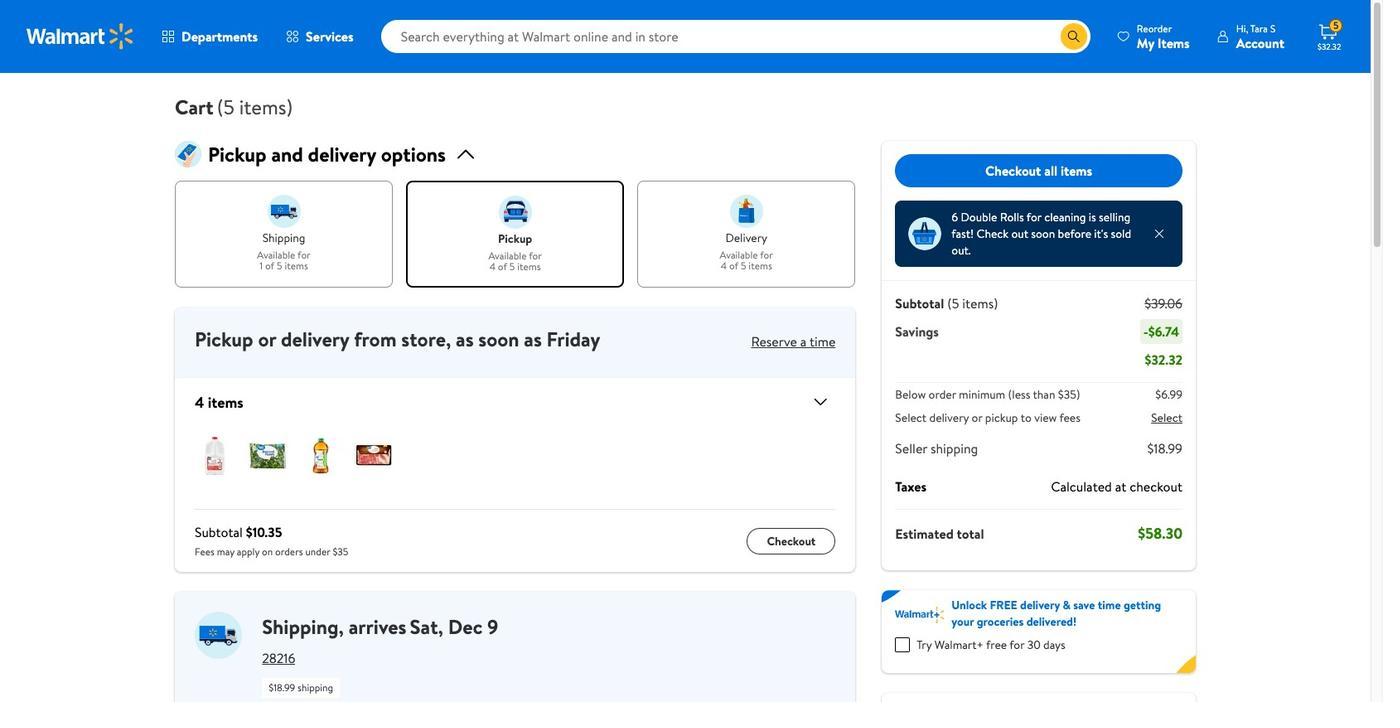 Task type: locate. For each thing, give the bounding box(es) containing it.
shipping, arrives sat, dec 9 28216 element
[[175, 592, 856, 698]]

fast!
[[952, 225, 974, 242]]

, inside shipping , arrives sat, dec 9 28216
[[339, 613, 344, 641]]

your
[[952, 613, 974, 630]]

or down minimum
[[972, 409, 983, 426]]

0 vertical spatial (5
[[217, 93, 235, 121]]

select down below on the right of the page
[[896, 409, 927, 426]]

for right the 1
[[298, 247, 311, 262]]

of down intent image for delivery
[[729, 259, 739, 273]]

available inside shipping available for 1 of 5 items
[[257, 247, 295, 262]]

options
[[381, 140, 446, 168]]

pickup down intent image for pickup
[[498, 230, 532, 247]]

items for pickup
[[517, 260, 541, 274]]

1 horizontal spatial as
[[524, 325, 542, 353]]

0 horizontal spatial 4
[[195, 392, 204, 412]]

0 vertical spatial soon
[[1031, 225, 1055, 242]]

select down $6.99
[[1152, 409, 1183, 426]]

0 vertical spatial ,
[[446, 325, 451, 353]]

shipping down intent image for shipping
[[262, 230, 305, 246]]

for inside 6 double rolls for cleaning is selling fast! check out soon before it's sold out.
[[1027, 209, 1042, 225]]

available down intent image for shipping
[[257, 247, 295, 262]]

$32.32 right account
[[1318, 41, 1341, 52]]

intent image for shipping image
[[267, 195, 301, 228]]

1 vertical spatial items)
[[963, 294, 998, 313]]

1 vertical spatial $18.99
[[269, 681, 295, 695]]

1 vertical spatial shipping
[[931, 439, 978, 458]]

items down intent image for pickup
[[517, 260, 541, 274]]

delivery for unlock free delivery & save time getting your groceries delivered!
[[1020, 597, 1060, 613]]

for inside delivery available for 4 of 5 items
[[760, 247, 773, 262]]

below
[[896, 386, 926, 403]]

great value whole vitamin d milk, gallon, 128 fl oz with addon services image
[[195, 436, 235, 476]]

calculated
[[1051, 477, 1112, 496]]

checkout for checkout all items
[[986, 161, 1041, 180]]

cart
[[175, 93, 214, 121]]

$32.32 down $6.74
[[1145, 351, 1183, 369]]

list
[[175, 181, 856, 288]]

subtotal inside the subtotal $10.35 fees may apply on orders under $35
[[195, 523, 243, 541]]

1 vertical spatial (5
[[948, 294, 959, 313]]

soon left the "friday"
[[479, 325, 519, 353]]

checkout button
[[747, 528, 836, 554]]

unlock
[[952, 597, 987, 613]]

banner
[[882, 590, 1196, 673]]

4 inside 'pickup available for 4 of 5 items'
[[490, 260, 496, 274]]

fees
[[195, 545, 215, 559]]

shipping
[[262, 613, 339, 641]]

0 vertical spatial $18.99
[[1148, 439, 1183, 458]]

items inside delivery available for 4 of 5 items
[[749, 259, 772, 273]]

as soon as 
      friday element
[[456, 325, 600, 353]]

as
[[456, 325, 474, 353], [524, 325, 542, 353]]

0 horizontal spatial subtotal
[[195, 523, 243, 541]]

1 horizontal spatial checkout
[[986, 161, 1041, 180]]

of inside 'pickup available for 4 of 5 items'
[[498, 260, 507, 274]]

or
[[258, 325, 276, 353], [972, 409, 983, 426]]

intent image for delivery image
[[730, 195, 763, 228]]

shipping , arrives sat, dec 9 28216
[[262, 613, 498, 667]]

1 vertical spatial pickup
[[195, 325, 253, 353]]

pickup down the cart (5 items) at the top of the page
[[208, 140, 267, 168]]

(5 down "out."
[[948, 294, 959, 313]]

estimated total
[[896, 524, 984, 543]]

1 vertical spatial subtotal
[[195, 523, 243, 541]]

my
[[1137, 34, 1155, 52]]

1 horizontal spatial $32.32
[[1318, 41, 1341, 52]]

as right store
[[456, 325, 474, 353]]

items inside shipping available for 1 of 5 items
[[285, 259, 308, 273]]

2 horizontal spatial available
[[720, 247, 758, 262]]

0 horizontal spatial checkout
[[767, 533, 816, 549]]

out.
[[952, 242, 971, 259]]

great value hickory smoked bacon, 12 oz with addon services image
[[354, 436, 394, 476]]

sold
[[1111, 225, 1132, 242]]

0 horizontal spatial (5
[[217, 93, 235, 121]]

try walmart+ free for 30 days
[[917, 637, 1066, 653]]

reserve
[[751, 332, 797, 351]]

0 vertical spatial $32.32
[[1318, 41, 1341, 52]]

6 double rolls for cleaning is selling fast! check out soon before it's sold out.
[[952, 209, 1132, 259]]

items inside 'pickup available for 4 of 5 items'
[[517, 260, 541, 274]]

0 horizontal spatial available
[[257, 247, 295, 262]]

items)
[[239, 93, 293, 121], [963, 294, 998, 313]]

0 horizontal spatial ,
[[339, 613, 344, 641]]

5 inside delivery available for 4 of 5 items
[[741, 259, 746, 273]]

close nudge image
[[1153, 227, 1166, 240]]

for left the 30
[[1010, 637, 1025, 653]]

delivery inside "unlock free delivery & save time getting your groceries delivered!"
[[1020, 597, 1060, 613]]

items) up and
[[239, 93, 293, 121]]

soon
[[1031, 225, 1055, 242], [479, 325, 519, 353]]

delivery
[[308, 140, 376, 168], [726, 230, 768, 246], [281, 325, 349, 353], [930, 409, 969, 426], [1020, 597, 1060, 613]]

delivery left from
[[281, 325, 349, 353]]

all
[[1045, 161, 1058, 180]]

0 horizontal spatial pickup
[[498, 230, 532, 247]]

save
[[1074, 597, 1095, 613]]

delivery left &
[[1020, 597, 1060, 613]]

shipping right seller
[[931, 439, 978, 458]]

0 vertical spatial pickup
[[498, 230, 532, 247]]

1 as from the left
[[456, 325, 474, 353]]

reorder
[[1137, 21, 1172, 35]]

list containing shipping
[[175, 181, 856, 288]]

delivery for pickup or delivery from store , as soon as        friday
[[281, 325, 349, 353]]

soon right out
[[1031, 225, 1055, 242]]

0 vertical spatial shipping
[[262, 230, 305, 246]]

pickup left to
[[985, 409, 1018, 426]]

fulfillment logo image
[[195, 612, 242, 659]]

arrives
[[349, 613, 407, 641]]

0 horizontal spatial $18.99
[[269, 681, 295, 695]]

$18.99 down "select" button
[[1148, 439, 1183, 458]]

1 horizontal spatial time
[[1098, 597, 1121, 613]]

1 select from the left
[[896, 409, 927, 426]]

2 horizontal spatial of
[[729, 259, 739, 273]]

1 horizontal spatial select
[[1152, 409, 1183, 426]]

out
[[1012, 225, 1029, 242]]

of inside shipping available for 1 of 5 items
[[265, 259, 274, 273]]

0 vertical spatial items)
[[239, 93, 293, 121]]

hi,
[[1237, 21, 1249, 35]]

0 horizontal spatial items)
[[239, 93, 293, 121]]

available for pickup
[[489, 248, 527, 262]]

items) down "out."
[[963, 294, 998, 313]]

1 vertical spatial or
[[972, 409, 983, 426]]

reserve a time
[[751, 332, 836, 351]]

view
[[1035, 409, 1057, 426]]

for for pickup
[[529, 248, 542, 262]]

for for shipping
[[298, 247, 311, 262]]

shipping down shipping
[[298, 681, 333, 695]]

1 horizontal spatial (5
[[948, 294, 959, 313]]

items
[[1061, 161, 1093, 180], [285, 259, 308, 273], [749, 259, 772, 273], [517, 260, 541, 274], [208, 392, 244, 412]]

pickup and delivery options
[[208, 140, 446, 168]]

0 horizontal spatial of
[[265, 259, 274, 273]]

available down intent image for delivery
[[720, 247, 758, 262]]

$35
[[333, 545, 348, 559]]

$10.35
[[246, 523, 282, 541]]

5 inside 'pickup available for 4 of 5 items'
[[510, 260, 515, 274]]

pickup up 4 items
[[195, 325, 253, 353]]

pickup for pickup and delivery options
[[208, 140, 267, 168]]

a
[[801, 332, 807, 351]]

0 vertical spatial time
[[810, 332, 836, 351]]

than
[[1033, 386, 1056, 403]]

(5 for subtotal
[[948, 294, 959, 313]]

search icon image
[[1068, 30, 1081, 43]]

of down intent image for pickup
[[498, 260, 507, 274]]

5
[[1334, 18, 1339, 32], [277, 259, 282, 273], [741, 259, 746, 273], [510, 260, 515, 274]]

for
[[1027, 209, 1042, 225], [298, 247, 311, 262], [760, 247, 773, 262], [529, 248, 542, 262], [1010, 637, 1025, 653]]

available
[[257, 247, 295, 262], [720, 247, 758, 262], [489, 248, 527, 262]]

calculated at checkout
[[1051, 477, 1183, 496]]

pickup
[[498, 230, 532, 247], [985, 409, 1018, 426]]

and
[[271, 140, 303, 168]]

items right the 1
[[285, 259, 308, 273]]

1 horizontal spatial available
[[489, 248, 527, 262]]

$18.99 inside shipping, arrives sat, dec 9 28216 element
[[269, 681, 295, 695]]

items right the all
[[1061, 161, 1093, 180]]

delivery available for 4 of 5 items
[[720, 230, 773, 273]]

0 vertical spatial checkout
[[986, 161, 1041, 180]]

available inside 'pickup available for 4 of 5 items'
[[489, 248, 527, 262]]

1 horizontal spatial of
[[498, 260, 507, 274]]

try
[[917, 637, 932, 653]]

0 vertical spatial subtotal
[[896, 294, 944, 313]]

items down intent image for delivery
[[749, 259, 772, 273]]

from
[[354, 325, 397, 353]]

available for shipping
[[257, 247, 295, 262]]

$18.99 down 28216 at the bottom left of the page
[[269, 681, 295, 695]]

$18.99 shipping
[[269, 681, 333, 695]]

2 vertical spatial shipping
[[298, 681, 333, 695]]

4 for pickup
[[490, 260, 496, 274]]

1 horizontal spatial items)
[[963, 294, 998, 313]]

great value frozen broccoli florets, 12 oz steamable bag with addon services image
[[248, 436, 288, 476]]

hi, tara s account
[[1237, 21, 1285, 52]]

, left arrives on the bottom left of page
[[339, 613, 344, 641]]

0 horizontal spatial $32.32
[[1145, 351, 1183, 369]]

1
[[260, 259, 263, 273]]

double
[[961, 209, 998, 225]]

delivery right and
[[308, 140, 376, 168]]

items
[[1158, 34, 1190, 52]]

items up great value whole vitamin d milk, gallon, 128 fl oz with addon services "image"
[[208, 392, 244, 412]]

delivery inside delivery available for 4 of 5 items
[[726, 230, 768, 246]]

subtotal up savings
[[896, 294, 944, 313]]

5 right the 1
[[277, 259, 282, 273]]

2 horizontal spatial 4
[[721, 259, 727, 273]]

select delivery or pickup to view fees
[[896, 409, 1081, 426]]

time right save
[[1098, 597, 1121, 613]]

1 horizontal spatial 4
[[490, 260, 496, 274]]

for down intent image for delivery
[[760, 247, 773, 262]]

,
[[446, 325, 451, 353], [339, 613, 344, 641]]

select
[[896, 409, 927, 426], [1152, 409, 1183, 426]]

subtotal for subtotal (5 items)
[[896, 294, 944, 313]]

of inside delivery available for 4 of 5 items
[[729, 259, 739, 273]]

checkout for checkout
[[767, 533, 816, 549]]

$32.32
[[1318, 41, 1341, 52], [1145, 351, 1183, 369]]

subtotal up may on the left bottom of the page
[[195, 523, 243, 541]]

1 vertical spatial $32.32
[[1145, 351, 1183, 369]]

1 horizontal spatial subtotal
[[896, 294, 944, 313]]

cleaning
[[1045, 209, 1086, 225]]

0 horizontal spatial as
[[456, 325, 474, 353]]

$18.99
[[1148, 439, 1183, 458], [269, 681, 295, 695]]

or down the 1
[[258, 325, 276, 353]]

5 right s
[[1334, 18, 1339, 32]]

time right a
[[810, 332, 836, 351]]

(5
[[217, 93, 235, 121], [948, 294, 959, 313]]

(5 for cart
[[217, 93, 235, 121]]

0 vertical spatial pickup
[[208, 140, 267, 168]]

for right rolls
[[1027, 209, 1042, 225]]

for down intent image for pickup
[[529, 248, 542, 262]]

Try Walmart+ free for 30 days checkbox
[[896, 637, 910, 652]]

5 inside shipping available for 1 of 5 items
[[277, 259, 282, 273]]

for inside shipping available for 1 of 5 items
[[298, 247, 311, 262]]

1 horizontal spatial pickup
[[985, 409, 1018, 426]]

4 inside delivery available for 4 of 5 items
[[721, 259, 727, 273]]

available inside delivery available for 4 of 5 items
[[720, 247, 758, 262]]

delivery down intent image for delivery
[[726, 230, 768, 246]]

, right from
[[446, 325, 451, 353]]

pickup
[[208, 140, 267, 168], [195, 325, 253, 353]]

1 vertical spatial checkout
[[767, 533, 816, 549]]

5 for pickup
[[510, 260, 515, 274]]

1 horizontal spatial $18.99
[[1148, 439, 1183, 458]]

banner containing unlock free delivery & save time getting your groceries delivered!
[[882, 590, 1196, 673]]

checkout all items button
[[896, 154, 1183, 187]]

5 down intent image for delivery
[[741, 259, 746, 273]]

delivery down order on the bottom of page
[[930, 409, 969, 426]]

available down intent image for pickup
[[489, 248, 527, 262]]

subtotal $10.35 fees may apply on orders under $35
[[195, 523, 348, 559]]

0 horizontal spatial soon
[[479, 325, 519, 353]]

0 vertical spatial or
[[258, 325, 276, 353]]

for inside 'pickup available for 4 of 5 items'
[[529, 248, 542, 262]]

2 as from the left
[[524, 325, 542, 353]]

1 horizontal spatial soon
[[1031, 225, 1055, 242]]

subtotal (5 items)
[[896, 294, 998, 313]]

of right the 1
[[265, 259, 274, 273]]

shipping inside shipping available for 1 of 5 items
[[262, 230, 305, 246]]

0 horizontal spatial select
[[896, 409, 927, 426]]

for inside 'banner'
[[1010, 637, 1025, 653]]

1 vertical spatial pickup
[[985, 409, 1018, 426]]

0 horizontal spatial or
[[258, 325, 276, 353]]

shipping
[[262, 230, 305, 246], [931, 439, 978, 458], [298, 681, 333, 695]]

pickup for pickup or delivery from store , as soon as        friday
[[195, 325, 253, 353]]

as left the "friday"
[[524, 325, 542, 353]]

subtotal for subtotal $10.35 fees may apply on orders under $35
[[195, 523, 243, 541]]

shipping for $18.99 shipping
[[298, 681, 333, 695]]

items) for subtotal (5 items)
[[963, 294, 998, 313]]

1 vertical spatial time
[[1098, 597, 1121, 613]]

1 vertical spatial ,
[[339, 613, 344, 641]]

items for shipping
[[285, 259, 308, 273]]

2 select from the left
[[1152, 409, 1183, 426]]

(5 right cart
[[217, 93, 235, 121]]

5 down intent image for pickup
[[510, 260, 515, 274]]



Task type: describe. For each thing, give the bounding box(es) containing it.
$6.74
[[1149, 322, 1180, 341]]

friday
[[547, 325, 600, 353]]

reserve a time button
[[751, 332, 836, 351]]

may
[[217, 545, 235, 559]]

store
[[401, 325, 446, 353]]

it's
[[1094, 225, 1108, 242]]

check
[[977, 225, 1009, 242]]

order
[[929, 386, 956, 403]]

services
[[306, 27, 354, 46]]

account
[[1237, 34, 1285, 52]]

items for delivery
[[749, 259, 772, 273]]

$35)
[[1058, 386, 1080, 403]]

shipping for seller shipping
[[931, 439, 978, 458]]

selling
[[1099, 209, 1131, 225]]

total
[[957, 524, 984, 543]]

of for delivery
[[729, 259, 739, 273]]

Walmart Site-Wide search field
[[381, 20, 1091, 53]]

soon inside 6 double rolls for cleaning is selling fast! check out soon before it's sold out.
[[1031, 225, 1055, 242]]

available for delivery
[[720, 247, 758, 262]]

$18.99 for $18.99 shipping
[[269, 681, 295, 695]]

Search search field
[[381, 20, 1091, 53]]

fees
[[1060, 409, 1081, 426]]

$18.99 for $18.99
[[1148, 439, 1183, 458]]

cart (5 items)
[[175, 93, 293, 121]]

walmart image
[[27, 23, 134, 50]]

s
[[1271, 21, 1276, 35]]

of for pickup
[[498, 260, 507, 274]]

savings
[[896, 322, 939, 341]]

select for "select" button
[[1152, 409, 1183, 426]]

on
[[262, 545, 273, 559]]

6
[[952, 209, 958, 225]]

1 horizontal spatial or
[[972, 409, 983, 426]]

1 vertical spatial soon
[[479, 325, 519, 353]]

items inside button
[[1061, 161, 1093, 180]]

to
[[1021, 409, 1032, 426]]

items) for cart (5 items)
[[239, 93, 293, 121]]

before
[[1058, 225, 1092, 242]]

seller shipping
[[896, 439, 978, 458]]

view all items image
[[804, 392, 831, 412]]

delivery for pickup and delivery options
[[308, 140, 376, 168]]

9
[[487, 613, 498, 641]]

$58.30
[[1138, 523, 1183, 544]]

-
[[1144, 322, 1149, 341]]

select for select delivery or pickup to view fees
[[896, 409, 927, 426]]

28216
[[262, 649, 295, 667]]

tara
[[1251, 21, 1268, 35]]

estimated
[[896, 524, 954, 543]]

checkout all items
[[986, 161, 1093, 180]]

less than x qty image
[[909, 217, 942, 250]]

seller
[[896, 439, 928, 458]]

5 for delivery
[[741, 259, 746, 273]]

1 horizontal spatial ,
[[446, 325, 451, 353]]

4 for delivery
[[721, 259, 727, 273]]

shipping available for 1 of 5 items
[[257, 230, 311, 273]]

days
[[1044, 637, 1066, 653]]

for for delivery
[[760, 247, 773, 262]]

delivered!
[[1027, 613, 1077, 630]]

under
[[305, 545, 330, 559]]

pickup or delivery from store , as soon as        friday
[[195, 325, 600, 353]]

apply
[[237, 545, 260, 559]]

minimum
[[959, 386, 1006, 403]]

taxes
[[896, 477, 927, 496]]

of for shipping
[[265, 259, 274, 273]]

is
[[1089, 209, 1096, 225]]

getting
[[1124, 597, 1161, 613]]

-$6.74
[[1144, 322, 1180, 341]]

free
[[990, 597, 1018, 613]]

pickup inside 'pickup available for 4 of 5 items'
[[498, 230, 532, 247]]

sat,
[[410, 613, 443, 641]]

reorder my items
[[1137, 21, 1190, 52]]

intent image for pickup image
[[499, 196, 532, 229]]

5 inside 5 $32.32
[[1334, 18, 1339, 32]]

select button
[[1152, 409, 1183, 426]]

great value 100% apple juice, 96 fl oz with addon services image
[[301, 436, 341, 476]]

services button
[[272, 17, 368, 56]]

dec
[[448, 613, 483, 641]]

$6.99
[[1156, 386, 1183, 403]]

5 for shipping
[[277, 259, 282, 273]]

28216 button
[[262, 649, 295, 667]]

30
[[1028, 637, 1041, 653]]

checkout
[[1130, 477, 1183, 496]]

pickup available for 4 of 5 items
[[489, 230, 542, 274]]

5 $32.32
[[1318, 18, 1341, 52]]

orders
[[275, 545, 303, 559]]

at
[[1115, 477, 1127, 496]]

groceries
[[977, 613, 1024, 630]]

4 items
[[195, 392, 244, 412]]

0 horizontal spatial time
[[810, 332, 836, 351]]

time inside "unlock free delivery & save time getting your groceries delivered!"
[[1098, 597, 1121, 613]]

$39.06
[[1145, 294, 1183, 313]]

below order minimum (less than $35)
[[896, 386, 1080, 403]]

walmart+
[[935, 637, 984, 653]]

cart_gic_illustration image
[[175, 141, 201, 167]]

rolls
[[1000, 209, 1024, 225]]

departments
[[182, 27, 258, 46]]

walmart plus image
[[896, 607, 945, 623]]

departments button
[[148, 17, 272, 56]]



Task type: vqa. For each thing, say whether or not it's contained in the screenshot.
clear all "button"
no



